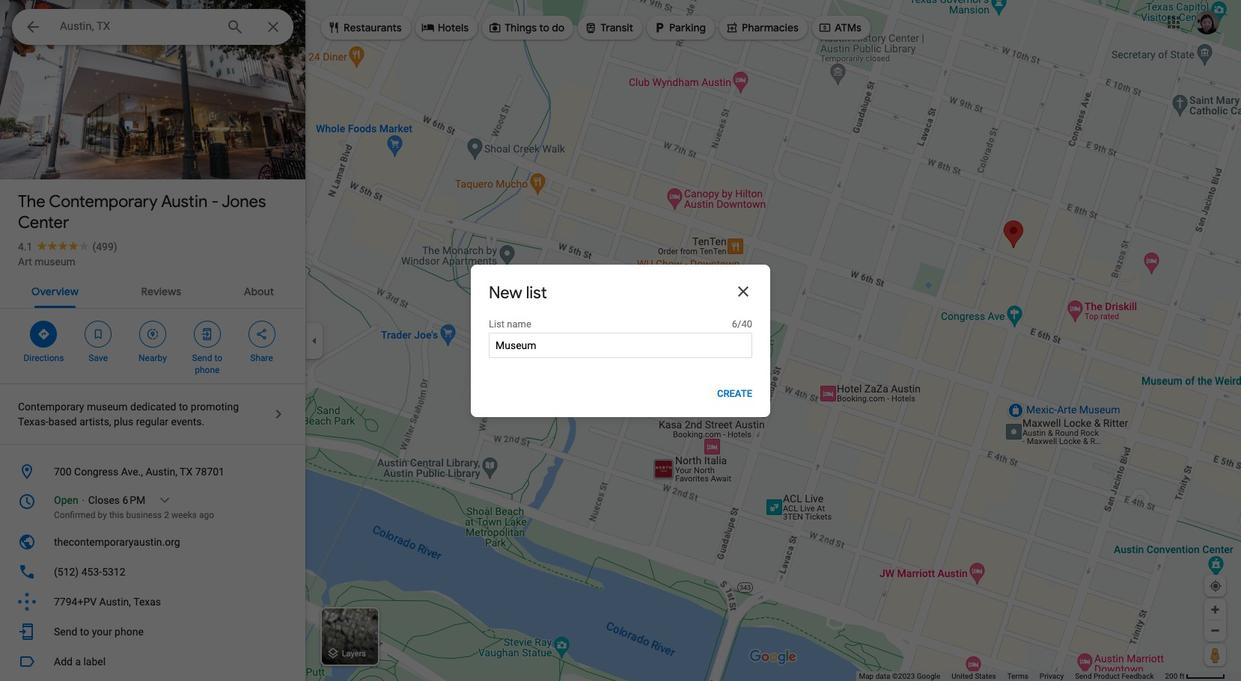 Task type: locate. For each thing, give the bounding box(es) containing it.
united
[[952, 673, 973, 681]]


[[488, 19, 502, 36]]

0 vertical spatial austin,
[[146, 466, 177, 478]]

7794+pv austin, texas button
[[0, 588, 305, 618]]

footer containing map data ©2023 google
[[859, 672, 1165, 682]]

0 horizontal spatial austin,
[[99, 597, 131, 609]]

1 horizontal spatial museum
[[87, 401, 128, 413]]

museum up "artists,"
[[87, 401, 128, 413]]

to left share
[[214, 353, 222, 364]]

restaurants
[[344, 21, 402, 34]]

footer
[[859, 672, 1165, 682]]

0 vertical spatial contemporary
[[49, 192, 158, 213]]

art museum
[[18, 256, 76, 268]]

austin, inside '700 congress ave., austin, tx 78701' button
[[146, 466, 177, 478]]

art museum button
[[18, 255, 76, 269]]

to
[[539, 21, 549, 34], [214, 353, 222, 364], [179, 401, 188, 413], [80, 627, 89, 639]]

contemporary up 499 reviews element
[[49, 192, 158, 213]]

artists,
[[79, 416, 111, 428]]


[[725, 19, 739, 36]]

tab list inside 'google maps' element
[[0, 272, 305, 308]]

send product feedback button
[[1075, 672, 1154, 682]]

terms
[[1007, 673, 1028, 681]]

tab list
[[0, 272, 305, 308]]

information for the contemporary austin - jones center region
[[0, 457, 305, 648]]

send to phone
[[192, 353, 222, 376]]

collapse side panel image
[[306, 333, 323, 349]]

to left do
[[539, 21, 549, 34]]

add
[[54, 657, 73, 669]]


[[584, 19, 598, 36]]

 transit
[[584, 19, 633, 36]]

1 vertical spatial send
[[54, 627, 77, 639]]

2 vertical spatial send
[[1075, 673, 1092, 681]]

phone
[[195, 365, 220, 376], [115, 627, 144, 639]]


[[91, 326, 105, 343]]

congress
[[74, 466, 118, 478]]

states
[[975, 673, 996, 681]]

78701
[[195, 466, 225, 478]]

200 ft button
[[1165, 673, 1225, 681]]

send inside the send to phone
[[192, 353, 212, 364]]

zoom in image
[[1210, 605, 1221, 616]]

700
[[54, 466, 72, 478]]

austin, left tx
[[146, 466, 177, 478]]

austin, down the 5312
[[99, 597, 131, 609]]

 pharmacies
[[725, 19, 799, 36]]

the contemporary austin - jones center main content
[[0, 0, 305, 682]]

to up events.
[[179, 401, 188, 413]]

map
[[859, 673, 874, 681]]

0 horizontal spatial phone
[[115, 627, 144, 639]]

200
[[1165, 673, 1178, 681]]

reviews
[[141, 285, 181, 299]]

to left your
[[80, 627, 89, 639]]

phone inside the send to phone
[[195, 365, 220, 376]]

museum inside "button"
[[35, 256, 76, 268]]

museum for contemporary
[[87, 401, 128, 413]]

product
[[1094, 673, 1120, 681]]

label
[[83, 657, 106, 669]]

phone down 
[[195, 365, 220, 376]]

 things to do
[[488, 19, 565, 36]]

center
[[18, 213, 69, 234]]

1 vertical spatial museum
[[87, 401, 128, 413]]

1 horizontal spatial phone
[[195, 365, 220, 376]]

to inside the send to phone
[[214, 353, 222, 364]]

atms
[[835, 21, 862, 34]]

send
[[192, 353, 212, 364], [54, 627, 77, 639], [1075, 673, 1092, 681]]


[[653, 19, 666, 36]]

1 vertical spatial austin,
[[99, 597, 131, 609]]

museum down 4.1 stars image
[[35, 256, 76, 268]]

send inside send to your phone button
[[54, 627, 77, 639]]

museum inside contemporary museum dedicated to promoting texas-based artists, plus regular events.
[[87, 401, 128, 413]]

1 vertical spatial contemporary
[[18, 401, 84, 413]]

-
[[211, 192, 219, 213]]

to inside the  things to do
[[539, 21, 549, 34]]

data
[[876, 673, 890, 681]]

share
[[250, 353, 273, 364]]

texas
[[133, 597, 161, 609]]

reviews button
[[129, 272, 193, 308]]

parking
[[669, 21, 706, 34]]

show street view coverage image
[[1205, 645, 1226, 667]]

7794+pv
[[54, 597, 97, 609]]

contemporary up based
[[18, 401, 84, 413]]

list
[[526, 283, 547, 304]]

(512) 453-5312
[[54, 567, 125, 579]]

name
[[507, 319, 531, 330]]

send down 
[[192, 353, 212, 364]]

send product feedback
[[1075, 673, 1154, 681]]

show your location image
[[1209, 580, 1222, 594]]

museum
[[35, 256, 76, 268], [87, 401, 128, 413]]

send left product
[[1075, 673, 1092, 681]]

send inside send product feedback button
[[1075, 673, 1092, 681]]

thecontemporaryaustin.org link
[[0, 528, 305, 558]]

0 horizontal spatial museum
[[35, 256, 76, 268]]

0 horizontal spatial send
[[54, 627, 77, 639]]

send up the add
[[54, 627, 77, 639]]

1 horizontal spatial send
[[192, 353, 212, 364]]

send to your phone button
[[0, 618, 305, 648]]

phone right your
[[115, 627, 144, 639]]

tx
[[180, 466, 193, 478]]

austin,
[[146, 466, 177, 478], [99, 597, 131, 609]]

contemporary
[[49, 192, 158, 213], [18, 401, 84, 413]]

new
[[489, 283, 522, 304]]

tab list containing overview
[[0, 272, 305, 308]]

 atms
[[818, 19, 862, 36]]

1 vertical spatial phone
[[115, 627, 144, 639]]

new list
[[489, 283, 547, 304]]

save
[[89, 353, 108, 364]]

things
[[505, 21, 537, 34]]

0 vertical spatial send
[[192, 353, 212, 364]]

to inside contemporary museum dedicated to promoting texas-based artists, plus regular events.
[[179, 401, 188, 413]]

a
[[75, 657, 81, 669]]

the
[[18, 192, 45, 213]]

terms button
[[1007, 672, 1028, 682]]

the contemporary austin - jones center
[[18, 192, 266, 234]]

1 horizontal spatial austin,
[[146, 466, 177, 478]]

0 vertical spatial museum
[[35, 256, 76, 268]]

google maps element
[[0, 0, 1241, 682]]

 hotels
[[421, 19, 469, 36]]

4.1
[[18, 241, 33, 253]]

0 vertical spatial phone
[[195, 365, 220, 376]]

2 horizontal spatial send
[[1075, 673, 1092, 681]]



Task type: vqa. For each thing, say whether or not it's contained in the screenshot.


Task type: describe. For each thing, give the bounding box(es) containing it.

[[421, 19, 435, 36]]

phone inside button
[[115, 627, 144, 639]]

transit
[[601, 21, 633, 34]]

dedicated
[[130, 401, 176, 413]]

(512) 453-5312 button
[[0, 558, 305, 588]]


[[37, 326, 50, 343]]

List name field
[[489, 333, 752, 358]]

austin
[[161, 192, 208, 213]]

453-
[[81, 567, 102, 579]]

overview
[[31, 285, 79, 299]]

actions for the contemporary austin - jones center region
[[0, 309, 305, 384]]

zoom out image
[[1210, 626, 1221, 637]]

create
[[717, 388, 752, 399]]

(512)
[[54, 567, 79, 579]]

4.1 stars image
[[33, 241, 92, 251]]

200 ft
[[1165, 673, 1185, 681]]

ave.,
[[121, 466, 143, 478]]

thecontemporaryaustin.org
[[54, 537, 180, 549]]

jones
[[222, 192, 266, 213]]

promoting
[[191, 401, 239, 413]]

hotels
[[438, 21, 469, 34]]

your
[[92, 627, 112, 639]]

ft
[[1180, 673, 1185, 681]]

 search field
[[12, 9, 305, 48]]

5312
[[102, 567, 125, 579]]

footer inside 'google maps' element
[[859, 672, 1165, 682]]

nearby
[[139, 353, 167, 364]]

 button
[[12, 9, 54, 48]]

regular
[[136, 416, 169, 428]]

add a label
[[54, 657, 106, 669]]

contemporary inside the contemporary austin - jones center
[[49, 192, 158, 213]]

do
[[552, 21, 565, 34]]

directions
[[24, 353, 64, 364]]

about button
[[232, 272, 286, 308]]

layers
[[342, 650, 366, 660]]

send to your phone
[[54, 627, 144, 639]]

send for send to your phone
[[54, 627, 77, 639]]

united states
[[952, 673, 996, 681]]


[[255, 326, 268, 343]]

to inside information for the contemporary austin - jones center region
[[80, 627, 89, 639]]

art
[[18, 256, 32, 268]]

contemporary museum dedicated to promoting texas-based artists, plus regular events.
[[18, 401, 239, 428]]

(499)
[[92, 241, 117, 253]]

create button
[[717, 388, 752, 399]]

 restaurants
[[327, 19, 402, 36]]

700 congress ave., austin, tx 78701 button
[[0, 457, 305, 487]]

texas-
[[18, 416, 48, 428]]

pharmacies
[[742, 21, 799, 34]]


[[24, 16, 42, 37]]

austin, inside 7794+pv austin, texas button
[[99, 597, 131, 609]]


[[200, 326, 214, 343]]

google
[[917, 673, 940, 681]]

list
[[489, 319, 505, 330]]

plus
[[114, 416, 133, 428]]

6/40
[[732, 319, 752, 330]]

based
[[48, 416, 77, 428]]

499 reviews element
[[92, 241, 117, 253]]

new list dialog
[[471, 265, 770, 417]]


[[818, 19, 832, 36]]

700 congress ave., austin, tx 78701
[[54, 466, 225, 478]]

 parking
[[653, 19, 706, 36]]

list name
[[489, 319, 531, 330]]

feedback
[[1122, 673, 1154, 681]]

events.
[[171, 416, 205, 428]]

about
[[244, 285, 274, 299]]

7794+pv austin, texas
[[54, 597, 161, 609]]

send for send product feedback
[[1075, 673, 1092, 681]]

overview button
[[19, 272, 91, 308]]

privacy button
[[1040, 672, 1064, 682]]

contemporary museum dedicated to promoting texas-based artists, plus regular events. button
[[0, 385, 305, 445]]

send for send to phone
[[192, 353, 212, 364]]

contemporary inside contemporary museum dedicated to promoting texas-based artists, plus regular events.
[[18, 401, 84, 413]]


[[327, 19, 341, 36]]

map data ©2023 google
[[859, 673, 940, 681]]

museum for art
[[35, 256, 76, 268]]

united states button
[[952, 672, 996, 682]]


[[146, 326, 159, 343]]



